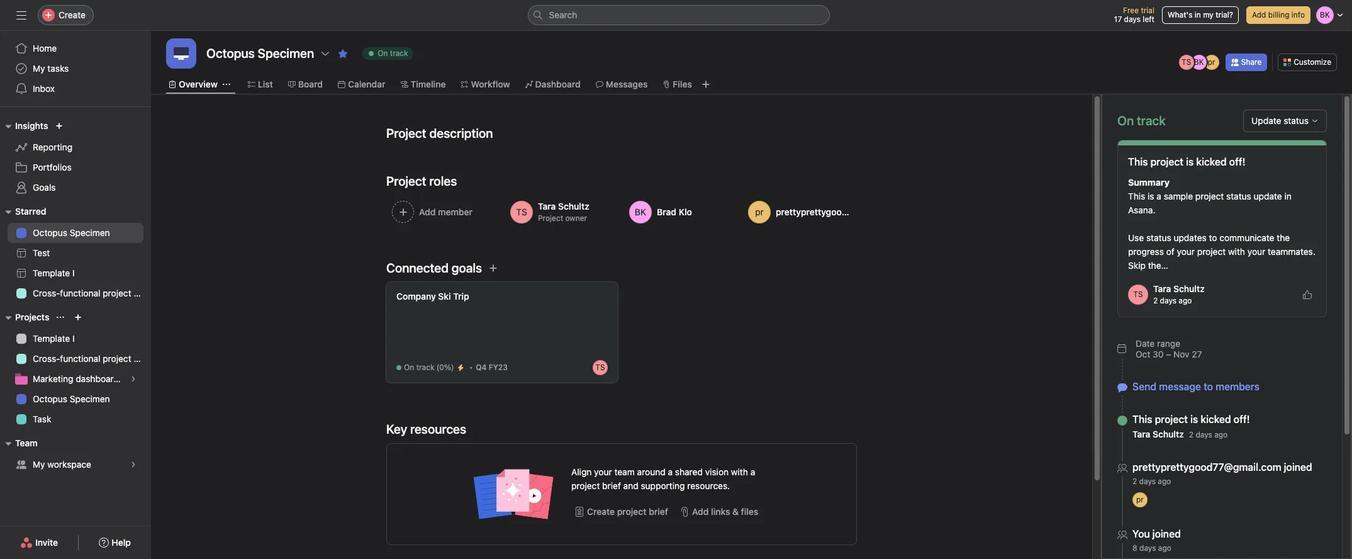 Task type: vqa. For each thing, say whether or not it's contained in the screenshot.
topmost Octopus Specimen link
yes



Task type: locate. For each thing, give the bounding box(es) containing it.
project down message at bottom right
[[1156, 414, 1189, 425]]

–
[[1167, 349, 1172, 359]]

2 template i link from the top
[[8, 329, 144, 349]]

1 vertical spatial functional
[[60, 353, 100, 364]]

a down summary
[[1157, 191, 1162, 201]]

0 vertical spatial cross-
[[33, 288, 60, 298]]

1 vertical spatial cross-functional project plan
[[33, 353, 151, 364]]

i down 'test' link
[[72, 268, 75, 278]]

a inside "this is a sample project status update in asana."
[[1157, 191, 1162, 201]]

0 horizontal spatial on
[[378, 48, 388, 58]]

workspace
[[47, 459, 91, 470]]

0 vertical spatial brief
[[603, 480, 621, 491]]

ago down you joined button
[[1159, 543, 1172, 553]]

summary
[[1129, 177, 1170, 188]]

0 vertical spatial on
[[378, 48, 388, 58]]

2 down this project is kicked off! button
[[1190, 430, 1194, 439]]

0 vertical spatial add
[[1253, 10, 1267, 20]]

to right message at bottom right
[[1204, 381, 1214, 392]]

1 vertical spatial template
[[33, 333, 70, 344]]

q4 fy23 button
[[473, 361, 524, 374]]

this for this is a sample project status update in asana.
[[1129, 191, 1146, 201]]

tara schultz 2 days ago
[[1154, 283, 1205, 305]]

projects button
[[0, 310, 49, 325]]

update
[[1252, 115, 1282, 126]]

1 vertical spatial template i link
[[8, 329, 144, 349]]

my for my workspace
[[33, 459, 45, 470]]

project down and
[[617, 506, 647, 517]]

1 vertical spatial cross-
[[33, 353, 60, 364]]

messages
[[606, 79, 648, 89]]

1 vertical spatial in
[[1285, 191, 1292, 201]]

days for tara
[[1161, 296, 1177, 305]]

1 octopus from the top
[[33, 227, 67, 238]]

joined inside prettyprettygood77@gmail.com joined 2 days ago
[[1285, 461, 1313, 473]]

1 vertical spatial pr
[[756, 207, 764, 217]]

2 inside prettyprettygood77@gmail.com joined 2 days ago
[[1133, 477, 1138, 486]]

days for free
[[1125, 14, 1141, 24]]

0 horizontal spatial prettyprettygood77@gmail.com
[[776, 207, 909, 217]]

1 vertical spatial 2
[[1190, 430, 1194, 439]]

brief inside align your team around a shared vision with a project brief and supporting resources.
[[603, 480, 621, 491]]

customize button
[[1279, 54, 1338, 71]]

specimen down dashboards
[[70, 393, 110, 404]]

0 vertical spatial pr
[[1209, 57, 1216, 67]]

project inside 'starred' element
[[103, 288, 131, 298]]

2 horizontal spatial a
[[1157, 191, 1162, 201]]

create up "home" link
[[59, 9, 86, 20]]

add billing info button
[[1247, 6, 1311, 24]]

2 vertical spatial 2
[[1133, 477, 1138, 486]]

a right vision
[[751, 467, 756, 477]]

1 cross- from the top
[[33, 288, 60, 298]]

status
[[1284, 115, 1310, 126], [1227, 191, 1252, 201], [1147, 232, 1172, 243]]

marketing dashboards link
[[8, 369, 144, 389]]

create
[[59, 9, 86, 20], [587, 506, 615, 517]]

ago inside tara schultz 2 days ago
[[1179, 296, 1193, 305]]

timeline link
[[401, 77, 446, 91]]

my left tasks
[[33, 63, 45, 74]]

days down the… on the top of the page
[[1161, 296, 1177, 305]]

add left billing
[[1253, 10, 1267, 20]]

2 vertical spatial is
[[1191, 414, 1199, 425]]

create inside button
[[587, 506, 615, 517]]

days up you
[[1140, 477, 1157, 486]]

is left the kicked off!
[[1187, 156, 1194, 167]]

what's in my trial? button
[[1163, 6, 1240, 24]]

schultz inside this project is kicked off! tara schultz 2 days ago
[[1153, 429, 1185, 439]]

add left links
[[693, 506, 709, 517]]

status up of
[[1147, 232, 1172, 243]]

0 vertical spatial track
[[390, 48, 408, 58]]

trial?
[[1217, 10, 1234, 20]]

to right updates on the top right of the page
[[1210, 232, 1218, 243]]

track for on track
[[390, 48, 408, 58]]

0 horizontal spatial track
[[390, 48, 408, 58]]

1 vertical spatial plan
[[134, 353, 151, 364]]

cross- inside 'starred' element
[[33, 288, 60, 298]]

days inside this project is kicked off! tara schultz 2 days ago
[[1196, 430, 1213, 439]]

your left the team
[[594, 467, 612, 477]]

connected goals
[[387, 261, 482, 275]]

insights
[[15, 120, 48, 131]]

with down communicate
[[1229, 246, 1246, 257]]

days for prettyprettygood77@gmail.com
[[1140, 477, 1157, 486]]

with inside align your team around a shared vision with a project brief and supporting resources.
[[732, 467, 749, 477]]

project up summary
[[1151, 156, 1184, 167]]

octopus specimen up 'test' link
[[33, 227, 110, 238]]

cross-
[[33, 288, 60, 298], [33, 353, 60, 364]]

1 vertical spatial this
[[1129, 191, 1146, 201]]

1 vertical spatial with
[[732, 467, 749, 477]]

prettyprettygood77@gmail.com inside prettyprettygood77@gmail.com joined 2 days ago
[[1133, 461, 1282, 473]]

octopus up test
[[33, 227, 67, 238]]

days inside prettyprettygood77@gmail.com joined 2 days ago
[[1140, 477, 1157, 486]]

tara schultz link down the… on the top of the page
[[1154, 283, 1205, 294]]

2 octopus from the top
[[33, 393, 67, 404]]

0 vertical spatial cross-functional project plan
[[33, 288, 151, 298]]

0 vertical spatial functional
[[60, 288, 100, 298]]

see details, my workspace image
[[130, 461, 137, 468]]

octopus specimen for 2nd octopus specimen link from the bottom of the page
[[33, 227, 110, 238]]

ago for tara
[[1179, 296, 1193, 305]]

(0%)
[[437, 363, 454, 372]]

0 horizontal spatial 2
[[1133, 477, 1138, 486]]

i for 2nd template i link from the top of the page
[[72, 333, 75, 344]]

status inside use status updates to communicate the progress of your project with your teammates. skip the…
[[1147, 232, 1172, 243]]

you joined 8 days ago
[[1133, 528, 1182, 553]]

list
[[258, 79, 273, 89]]

template i down test
[[33, 268, 75, 278]]

1 i from the top
[[72, 268, 75, 278]]

2 template i from the top
[[33, 333, 75, 344]]

your down updates on the top right of the page
[[1178, 246, 1196, 257]]

template i
[[33, 268, 75, 278], [33, 333, 75, 344]]

octopus specimen inside 'starred' element
[[33, 227, 110, 238]]

pr
[[1209, 57, 1216, 67], [756, 207, 764, 217], [1137, 495, 1145, 504]]

template i down the show options, current sort, top icon
[[33, 333, 75, 344]]

0 vertical spatial joined
[[1285, 461, 1313, 473]]

your
[[1178, 246, 1196, 257], [1248, 246, 1266, 257], [594, 467, 612, 477]]

1 vertical spatial octopus specimen link
[[8, 389, 144, 409]]

2 octopus specimen from the top
[[33, 393, 110, 404]]

track inside dropdown button
[[390, 48, 408, 58]]

remove from starred image
[[338, 48, 348, 59]]

you joined button
[[1133, 528, 1182, 540]]

1 horizontal spatial on
[[404, 363, 414, 372]]

brief down the supporting
[[649, 506, 669, 517]]

0 horizontal spatial status
[[1147, 232, 1172, 243]]

1 horizontal spatial brief
[[649, 506, 669, 517]]

octopus inside projects 'element'
[[33, 393, 67, 404]]

project down the align
[[572, 480, 600, 491]]

joined inside you joined 8 days ago
[[1153, 528, 1182, 540]]

on up calendar on the left of page
[[378, 48, 388, 58]]

test link
[[8, 243, 144, 263]]

tara schultz link down this project is kicked off! button
[[1133, 429, 1185, 439]]

cross-functional project plan up new project or portfolio image
[[33, 288, 151, 298]]

supporting
[[641, 480, 685, 491]]

functional inside 'starred' element
[[60, 288, 100, 298]]

octopus specimen link down marketing dashboards
[[8, 389, 144, 409]]

0 horizontal spatial in
[[1195, 10, 1202, 20]]

0 vertical spatial tara
[[1154, 283, 1172, 294]]

1 horizontal spatial pr
[[1137, 495, 1145, 504]]

tara schultz link inside latest status update element
[[1154, 283, 1205, 294]]

0 horizontal spatial a
[[668, 467, 673, 477]]

2 specimen from the top
[[70, 393, 110, 404]]

octopus down marketing
[[33, 393, 67, 404]]

0 vertical spatial with
[[1229, 246, 1246, 257]]

0 horizontal spatial your
[[594, 467, 612, 477]]

days down kicked
[[1196, 430, 1213, 439]]

brief inside button
[[649, 506, 669, 517]]

status left the update
[[1227, 191, 1252, 201]]

files
[[673, 79, 692, 89]]

tara
[[1154, 283, 1172, 294], [1133, 429, 1151, 439]]

1 cross-functional project plan from the top
[[33, 288, 151, 298]]

0 horizontal spatial pr
[[756, 207, 764, 217]]

project inside "this is a sample project status update in asana."
[[1196, 191, 1225, 201]]

1 vertical spatial tara
[[1133, 429, 1151, 439]]

1 horizontal spatial with
[[1229, 246, 1246, 257]]

create inside popup button
[[59, 9, 86, 20]]

0 vertical spatial prettyprettygood77@gmail.com
[[776, 207, 909, 217]]

0 horizontal spatial joined
[[1153, 528, 1182, 540]]

2 i from the top
[[72, 333, 75, 344]]

1 vertical spatial status
[[1227, 191, 1252, 201]]

cross- up projects
[[33, 288, 60, 298]]

0 vertical spatial bk
[[1195, 57, 1205, 67]]

2 up you
[[1133, 477, 1138, 486]]

range
[[1158, 338, 1181, 349]]

your down communicate
[[1248, 246, 1266, 257]]

template i inside 'starred' element
[[33, 268, 75, 278]]

cross-functional project plan link up marketing dashboards
[[8, 349, 151, 369]]

timeline
[[411, 79, 446, 89]]

days right '17'
[[1125, 14, 1141, 24]]

1 vertical spatial octopus
[[33, 393, 67, 404]]

0 likes. click to like this task image
[[1303, 290, 1313, 300]]

to
[[1210, 232, 1218, 243], [1204, 381, 1214, 392]]

overview
[[179, 79, 218, 89]]

cross-functional project plan link up new project or portfolio image
[[8, 283, 151, 303]]

octopus specimen inside projects 'element'
[[33, 393, 110, 404]]

days inside tara schultz 2 days ago
[[1161, 296, 1177, 305]]

left
[[1144, 14, 1155, 24]]

2 down the… on the top of the page
[[1154, 296, 1159, 305]]

my down team
[[33, 459, 45, 470]]

1 vertical spatial tara schultz link
[[1133, 429, 1185, 439]]

task link
[[8, 409, 144, 429]]

track up timeline link
[[390, 48, 408, 58]]

octopus inside 'starred' element
[[33, 227, 67, 238]]

create for create project brief
[[587, 506, 615, 517]]

schultz down this project is kicked off! button
[[1153, 429, 1185, 439]]

i down new project or portfolio image
[[72, 333, 75, 344]]

template inside 'starred' element
[[33, 268, 70, 278]]

template down test
[[33, 268, 70, 278]]

0 vertical spatial is
[[1187, 156, 1194, 167]]

2 my from the top
[[33, 459, 45, 470]]

ago for prettyprettygood77@gmail.com
[[1159, 477, 1172, 486]]

this up asana.
[[1129, 191, 1146, 201]]

computer image
[[174, 46, 189, 61]]

2 horizontal spatial status
[[1284, 115, 1310, 126]]

1 octopus specimen from the top
[[33, 227, 110, 238]]

my inside global element
[[33, 63, 45, 74]]

align your team around a shared vision with a project brief and supporting resources.
[[572, 467, 756, 491]]

1 vertical spatial is
[[1148, 191, 1155, 201]]

template i link down test
[[8, 263, 144, 283]]

specimen up 'test' link
[[70, 227, 110, 238]]

ago up "range"
[[1179, 296, 1193, 305]]

cross- up marketing
[[33, 353, 60, 364]]

tara down send
[[1133, 429, 1151, 439]]

2 cross-functional project plan from the top
[[33, 353, 151, 364]]

date range oct 30 – nov 27
[[1136, 338, 1203, 359]]

1 horizontal spatial prettyprettygood77@gmail.com
[[1133, 461, 1282, 473]]

0 vertical spatial plan
[[134, 288, 151, 298]]

1 vertical spatial template i
[[33, 333, 75, 344]]

prettyprettygood77@gmail.com for prettyprettygood77@gmail.com joined 2 days ago
[[1133, 461, 1282, 473]]

8
[[1133, 543, 1138, 553]]

dashboard
[[536, 79, 581, 89]]

project down updates on the top right of the page
[[1198, 246, 1227, 257]]

2 inside tara schultz 2 days ago
[[1154, 296, 1159, 305]]

0 vertical spatial 2
[[1154, 296, 1159, 305]]

specimen inside 'starred' element
[[70, 227, 110, 238]]

bk down what's in my trial? button
[[1195, 57, 1205, 67]]

template i link down new project or portfolio image
[[8, 329, 144, 349]]

1 vertical spatial bk
[[635, 207, 647, 217]]

insights element
[[0, 115, 151, 200]]

on track button
[[357, 45, 419, 62]]

home
[[33, 43, 57, 54]]

1 plan from the top
[[134, 288, 151, 298]]

is left kicked
[[1191, 414, 1199, 425]]

template down the show options, current sort, top icon
[[33, 333, 70, 344]]

is inside this project is kicked off! tara schultz 2 days ago
[[1191, 414, 1199, 425]]

template i inside projects 'element'
[[33, 333, 75, 344]]

send message to members button
[[1133, 381, 1260, 392]]

1 my from the top
[[33, 63, 45, 74]]

files link
[[663, 77, 692, 91]]

functional up marketing dashboards
[[60, 353, 100, 364]]

portfolios link
[[8, 157, 144, 178]]

1 horizontal spatial joined
[[1285, 461, 1313, 473]]

track left (0%)
[[417, 363, 435, 372]]

i inside projects 'element'
[[72, 333, 75, 344]]

1 horizontal spatial 2
[[1154, 296, 1159, 305]]

starred button
[[0, 204, 46, 219]]

bk left brad klo
[[635, 207, 647, 217]]

ago down kicked
[[1215, 430, 1228, 439]]

1 functional from the top
[[60, 288, 100, 298]]

0 vertical spatial i
[[72, 268, 75, 278]]

team
[[15, 438, 38, 448]]

starred element
[[0, 200, 151, 306]]

1 vertical spatial track
[[417, 363, 435, 372]]

1 vertical spatial schultz
[[1153, 429, 1185, 439]]

0 vertical spatial create
[[59, 9, 86, 20]]

this down send
[[1133, 414, 1153, 425]]

my
[[1204, 10, 1214, 20]]

1 vertical spatial on
[[404, 363, 414, 372]]

0 horizontal spatial add
[[693, 506, 709, 517]]

projects element
[[0, 306, 151, 432]]

2 vertical spatial this
[[1133, 414, 1153, 425]]

is
[[1187, 156, 1194, 167], [1148, 191, 1155, 201], [1191, 414, 1199, 425]]

1 vertical spatial specimen
[[70, 393, 110, 404]]

add
[[1253, 10, 1267, 20], [693, 506, 709, 517]]

status inside popup button
[[1284, 115, 1310, 126]]

2 horizontal spatial 2
[[1190, 430, 1194, 439]]

0 vertical spatial status
[[1284, 115, 1310, 126]]

update status
[[1252, 115, 1310, 126]]

on for on track
[[378, 48, 388, 58]]

plan inside projects 'element'
[[134, 353, 151, 364]]

on
[[378, 48, 388, 58], [404, 363, 414, 372]]

functional up new project or portfolio image
[[60, 288, 100, 298]]

days right 8
[[1140, 543, 1157, 553]]

octopus for 2nd octopus specimen link from the bottom of the page
[[33, 227, 67, 238]]

project description
[[387, 126, 493, 140]]

add for add links & files
[[693, 506, 709, 517]]

on inside dropdown button
[[378, 48, 388, 58]]

add for add billing info
[[1253, 10, 1267, 20]]

2 template from the top
[[33, 333, 70, 344]]

1 vertical spatial i
[[72, 333, 75, 344]]

in left my
[[1195, 10, 1202, 20]]

search button
[[528, 5, 830, 25]]

0 vertical spatial template i
[[33, 268, 75, 278]]

in inside button
[[1195, 10, 1202, 20]]

dashboard link
[[525, 77, 581, 91]]

tara down the… on the top of the page
[[1154, 283, 1172, 294]]

bk
[[1195, 57, 1205, 67], [635, 207, 647, 217]]

0 vertical spatial cross-functional project plan link
[[8, 283, 151, 303]]

project inside this project is kicked off! tara schultz 2 days ago
[[1156, 414, 1189, 425]]

0 horizontal spatial tara
[[1133, 429, 1151, 439]]

0 vertical spatial template
[[33, 268, 70, 278]]

1 vertical spatial cross-functional project plan link
[[8, 349, 151, 369]]

project down 'test' link
[[103, 288, 131, 298]]

0 vertical spatial specimen
[[70, 227, 110, 238]]

octopus specimen down marketing dashboards link
[[33, 393, 110, 404]]

0 vertical spatial my
[[33, 63, 45, 74]]

add inside popup button
[[693, 506, 709, 517]]

help
[[112, 537, 131, 548]]

0 vertical spatial octopus specimen link
[[8, 223, 144, 243]]

template inside projects 'element'
[[33, 333, 70, 344]]

my inside "link"
[[33, 459, 45, 470]]

cross-functional project plan up dashboards
[[33, 353, 151, 364]]

project right sample
[[1196, 191, 1225, 201]]

specimen inside projects 'element'
[[70, 393, 110, 404]]

links
[[711, 506, 731, 517]]

new image
[[56, 122, 63, 130]]

progress
[[1129, 246, 1165, 257]]

tab actions image
[[223, 81, 230, 88]]

tasks
[[47, 63, 69, 74]]

days inside free trial 17 days left
[[1125, 14, 1141, 24]]

members
[[1216, 381, 1260, 392]]

1 cross-functional project plan link from the top
[[8, 283, 151, 303]]

a up the supporting
[[668, 467, 673, 477]]

create button
[[38, 5, 94, 25]]

schultz down of
[[1174, 283, 1205, 294]]

ago inside prettyprettygood77@gmail.com joined 2 days ago
[[1159, 477, 1172, 486]]

1 template i from the top
[[33, 268, 75, 278]]

invite button
[[12, 531, 66, 554]]

0 vertical spatial in
[[1195, 10, 1202, 20]]

1 template from the top
[[33, 268, 70, 278]]

0 vertical spatial octopus
[[33, 227, 67, 238]]

new project or portfolio image
[[75, 314, 82, 321]]

on track (0%)
[[404, 363, 454, 372]]

with right vision
[[732, 467, 749, 477]]

status right update
[[1284, 115, 1310, 126]]

starred
[[15, 206, 46, 217]]

1 vertical spatial brief
[[649, 506, 669, 517]]

add inside button
[[1253, 10, 1267, 20]]

2 plan from the top
[[134, 353, 151, 364]]

1 specimen from the top
[[70, 227, 110, 238]]

ago inside you joined 8 days ago
[[1159, 543, 1172, 553]]

create down the align
[[587, 506, 615, 517]]

cross-functional project plan inside 'starred' element
[[33, 288, 151, 298]]

this project is kicked off! tara schultz 2 days ago
[[1133, 414, 1251, 439]]

1 horizontal spatial status
[[1227, 191, 1252, 201]]

communicate
[[1220, 232, 1275, 243]]

reporting link
[[8, 137, 144, 157]]

is for kicked off!
[[1187, 156, 1194, 167]]

track
[[390, 48, 408, 58], [417, 363, 435, 372]]

my workspace
[[33, 459, 91, 470]]

0 horizontal spatial brief
[[603, 480, 621, 491]]

i inside 'starred' element
[[72, 268, 75, 278]]

add tab image
[[701, 79, 711, 89]]

1 template i link from the top
[[8, 263, 144, 283]]

1 horizontal spatial add
[[1253, 10, 1267, 20]]

2 vertical spatial status
[[1147, 232, 1172, 243]]

on left (0%)
[[404, 363, 414, 372]]

days for you
[[1140, 543, 1157, 553]]

ago up you joined button
[[1159, 477, 1172, 486]]

1 horizontal spatial tara
[[1154, 283, 1172, 294]]

add billing info
[[1253, 10, 1306, 20]]

this up summary
[[1129, 156, 1149, 167]]

0 horizontal spatial with
[[732, 467, 749, 477]]

latest status update element
[[1118, 140, 1328, 317]]

octopus specimen link up test
[[8, 223, 144, 243]]

0 vertical spatial to
[[1210, 232, 1218, 243]]

1 vertical spatial prettyprettygood77@gmail.com
[[1133, 461, 1282, 473]]

days inside you joined 8 days ago
[[1140, 543, 1157, 553]]

project up see details, marketing dashboards image
[[103, 353, 131, 364]]

your inside align your team around a shared vision with a project brief and supporting resources.
[[594, 467, 612, 477]]

is down summary
[[1148, 191, 1155, 201]]

1 horizontal spatial create
[[587, 506, 615, 517]]

0 vertical spatial this
[[1129, 156, 1149, 167]]

global element
[[0, 31, 151, 106]]

1 vertical spatial my
[[33, 459, 45, 470]]

in right the update
[[1285, 191, 1292, 201]]

0 horizontal spatial create
[[59, 9, 86, 20]]

0 vertical spatial schultz
[[1174, 283, 1205, 294]]

nov
[[1174, 349, 1190, 359]]

to inside use status updates to communicate the progress of your project with your teammates. skip the…
[[1210, 232, 1218, 243]]

2 cross- from the top
[[33, 353, 60, 364]]

1 vertical spatial octopus specimen
[[33, 393, 110, 404]]

0 vertical spatial template i link
[[8, 263, 144, 283]]

brief down the team
[[603, 480, 621, 491]]

1 vertical spatial joined
[[1153, 528, 1182, 540]]

what's in my trial?
[[1168, 10, 1234, 20]]

list link
[[248, 77, 273, 91]]

cross-functional project plan
[[33, 288, 151, 298], [33, 353, 151, 364]]

brief
[[603, 480, 621, 491], [649, 506, 669, 517]]

prettyprettygood77@gmail.com for prettyprettygood77@gmail.com
[[776, 207, 909, 217]]

this inside "this is a sample project status update in asana."
[[1129, 191, 1146, 201]]

2 functional from the top
[[60, 353, 100, 364]]

date
[[1136, 338, 1155, 349]]



Task type: describe. For each thing, give the bounding box(es) containing it.
info
[[1292, 10, 1306, 20]]

ski
[[438, 291, 451, 302]]

you
[[1133, 528, 1151, 540]]

company ski trip
[[397, 291, 470, 302]]

joined for prettyprettygood77@gmail.com
[[1285, 461, 1313, 473]]

overview link
[[169, 77, 218, 91]]

17
[[1115, 14, 1123, 24]]

free
[[1124, 6, 1140, 15]]

project inside align your team around a shared vision with a project brief and supporting resources.
[[572, 480, 600, 491]]

2 for prettyprettygood77@gmail.com
[[1133, 477, 1138, 486]]

update status button
[[1244, 110, 1328, 132]]

team
[[615, 467, 635, 477]]

hide sidebar image
[[16, 10, 26, 20]]

2 octopus specimen link from the top
[[8, 389, 144, 409]]

cross- inside projects 'element'
[[33, 353, 60, 364]]

message
[[1160, 381, 1202, 392]]

project inside 'element'
[[103, 353, 131, 364]]

my tasks link
[[8, 59, 144, 79]]

1 horizontal spatial a
[[751, 467, 756, 477]]

messages link
[[596, 77, 648, 91]]

vision
[[706, 467, 729, 477]]

27
[[1193, 349, 1203, 359]]

30
[[1154, 349, 1164, 359]]

what's
[[1168, 10, 1193, 20]]

workflow link
[[461, 77, 510, 91]]

status for update status
[[1284, 115, 1310, 126]]

of
[[1167, 246, 1175, 257]]

2 horizontal spatial pr
[[1209, 57, 1216, 67]]

show options image
[[321, 48, 331, 59]]

calendar link
[[338, 77, 386, 91]]

key resources
[[387, 422, 467, 436]]

cross-functional project plan inside projects 'element'
[[33, 353, 151, 364]]

this for this project is kicked off!
[[1129, 156, 1149, 167]]

2 inside this project is kicked off! tara schultz 2 days ago
[[1190, 430, 1194, 439]]

share button
[[1226, 54, 1268, 71]]

workflow
[[471, 79, 510, 89]]

template i for 2nd template i link from the top of the page
[[33, 333, 75, 344]]

insights button
[[0, 118, 48, 133]]

skip
[[1129, 260, 1146, 271]]

create project brief
[[587, 506, 669, 517]]

on for on track (0%)
[[404, 363, 414, 372]]

search list box
[[528, 5, 830, 25]]

2 cross-functional project plan link from the top
[[8, 349, 151, 369]]

trip
[[453, 291, 470, 302]]

track for on track (0%)
[[417, 363, 435, 372]]

asana.
[[1129, 205, 1156, 215]]

show options, current sort, top image
[[57, 314, 64, 321]]

the…
[[1149, 260, 1169, 271]]

this inside this project is kicked off! tara schultz 2 days ago
[[1133, 414, 1153, 425]]

add member
[[419, 207, 473, 217]]

in inside "this is a sample project status update in asana."
[[1285, 191, 1292, 201]]

1 horizontal spatial your
[[1178, 246, 1196, 257]]

sample
[[1165, 191, 1194, 201]]

my tasks
[[33, 63, 69, 74]]

task
[[33, 414, 51, 424]]

0 horizontal spatial bk
[[635, 207, 647, 217]]

schultz inside tara schultz 2 days ago
[[1174, 283, 1205, 294]]

ago inside this project is kicked off! tara schultz 2 days ago
[[1215, 430, 1228, 439]]

use
[[1129, 232, 1145, 243]]

2 horizontal spatial your
[[1248, 246, 1266, 257]]

is inside "this is a sample project status update in asana."
[[1148, 191, 1155, 201]]

search
[[549, 9, 578, 20]]

teams element
[[0, 432, 151, 477]]

update
[[1255, 191, 1283, 201]]

see details, marketing dashboards image
[[130, 375, 137, 383]]

off!
[[1234, 414, 1251, 425]]

this project is kicked off!
[[1129, 156, 1246, 167]]

q4
[[476, 363, 487, 372]]

i for 2nd template i link from the bottom
[[72, 268, 75, 278]]

prettyprettygood77@gmail.com joined 2 days ago
[[1133, 461, 1313, 486]]

1 octopus specimen link from the top
[[8, 223, 144, 243]]

share
[[1242, 57, 1262, 67]]

• q4 fy23
[[469, 363, 508, 372]]

board
[[298, 79, 323, 89]]

with inside use status updates to communicate the progress of your project with your teammates. skip the…
[[1229, 246, 1246, 257]]

home link
[[8, 38, 144, 59]]

updates
[[1174, 232, 1207, 243]]

&
[[733, 506, 739, 517]]

kicked off!
[[1197, 156, 1246, 167]]

my for my tasks
[[33, 63, 45, 74]]

tara inside tara schultz 2 days ago
[[1154, 283, 1172, 294]]

reporting
[[33, 142, 72, 152]]

add links & files button
[[677, 501, 762, 523]]

on track
[[1118, 113, 1166, 128]]

octopus for second octopus specimen link from the top of the page
[[33, 393, 67, 404]]

billing
[[1269, 10, 1290, 20]]

free trial 17 days left
[[1115, 6, 1155, 24]]

add member button
[[387, 195, 501, 229]]

resources.
[[688, 480, 730, 491]]

kicked
[[1201, 414, 1232, 425]]

around
[[637, 467, 666, 477]]

2 for tara
[[1154, 296, 1159, 305]]

company
[[397, 291, 436, 302]]

specimen for 2nd octopus specimen link from the bottom of the page
[[70, 227, 110, 238]]

1 vertical spatial to
[[1204, 381, 1214, 392]]

files
[[741, 506, 759, 517]]

team button
[[0, 436, 38, 451]]

create for create
[[59, 9, 86, 20]]

octopus specimen for second octopus specimen link from the top of the page
[[33, 393, 110, 404]]

1 horizontal spatial bk
[[1195, 57, 1205, 67]]

marketing dashboards
[[33, 373, 124, 384]]

calendar
[[348, 79, 386, 89]]

inbox
[[33, 83, 55, 94]]

project
[[538, 213, 564, 223]]

add links & files
[[693, 506, 759, 517]]

this is a sample project status update in asana.
[[1129, 191, 1295, 215]]

align
[[572, 467, 592, 477]]

tara schultz project owner
[[538, 201, 590, 223]]

invite
[[35, 537, 58, 548]]

goals link
[[8, 178, 144, 198]]

plan inside 'starred' element
[[134, 288, 151, 298]]

functional inside projects 'element'
[[60, 353, 100, 364]]

project inside use status updates to communicate the progress of your project with your teammates. skip the…
[[1198, 246, 1227, 257]]

tara inside this project is kicked off! tara schultz 2 days ago
[[1133, 429, 1151, 439]]

shared
[[675, 467, 703, 477]]

specimen for second octopus specimen link from the top of the page
[[70, 393, 110, 404]]

is for kicked
[[1191, 414, 1199, 425]]

template i for 2nd template i link from the bottom
[[33, 268, 75, 278]]

brad klo
[[657, 207, 692, 217]]

project inside button
[[617, 506, 647, 517]]

tara schultz
[[538, 201, 590, 212]]

project roles
[[387, 174, 457, 188]]

status for use status updates to communicate the progress of your project with your teammates. skip the…
[[1147, 232, 1172, 243]]

joined for you
[[1153, 528, 1182, 540]]

ts inside latest status update element
[[1134, 290, 1144, 299]]

2 vertical spatial pr
[[1137, 495, 1145, 504]]

status inside "this is a sample project status update in asana."
[[1227, 191, 1252, 201]]

use status updates to communicate the progress of your project with your teammates. skip the…
[[1129, 232, 1319, 271]]

ago for you
[[1159, 543, 1172, 553]]

add goal image
[[489, 263, 499, 273]]

create project brief button
[[572, 501, 672, 523]]



